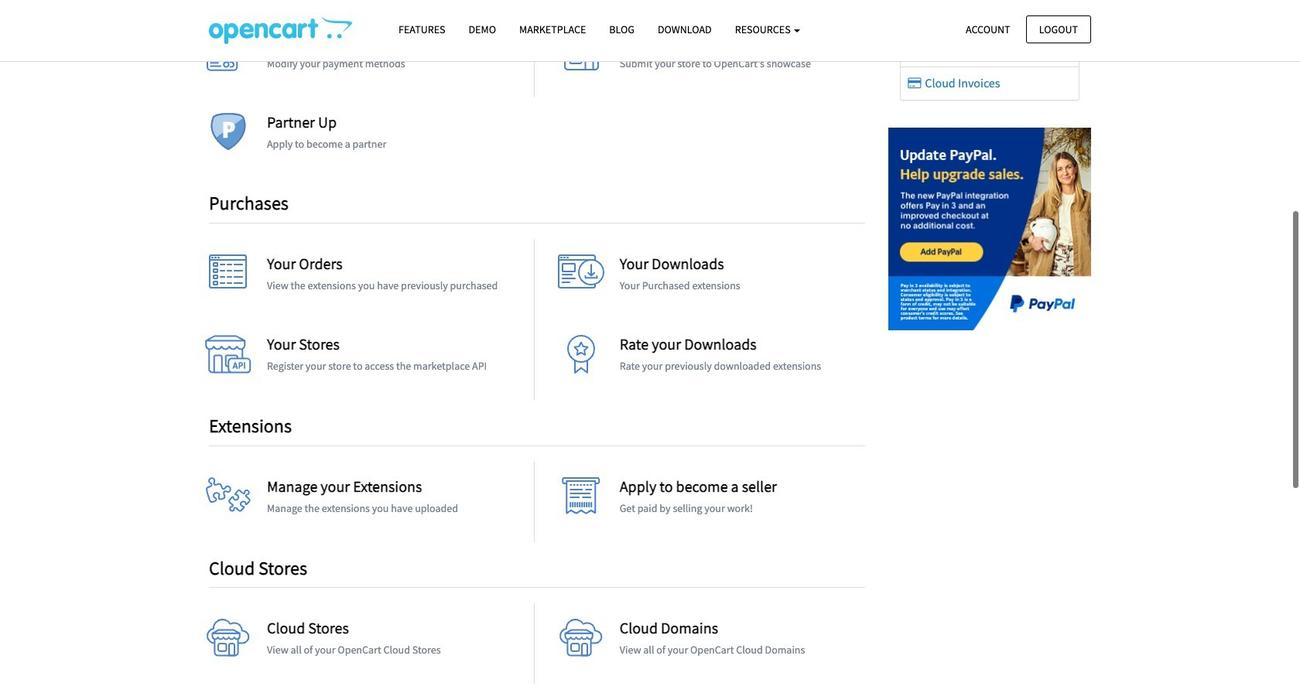 Task type: vqa. For each thing, say whether or not it's contained in the screenshot.
Your Orders image
yes



Task type: describe. For each thing, give the bounding box(es) containing it.
your stores image
[[205, 335, 252, 382]]

payment methods image
[[205, 32, 252, 79]]

paypal image
[[888, 128, 1091, 331]]

credit card image
[[907, 77, 922, 89]]

opencart - your account image
[[209, 16, 352, 44]]



Task type: locate. For each thing, give the bounding box(es) containing it.
your downloads image
[[558, 255, 604, 301]]

your orders image
[[205, 255, 252, 301]]

apply to become a seller image
[[558, 477, 604, 524]]

manage your extensions image
[[205, 477, 252, 524]]

cloud stores image
[[205, 619, 252, 666]]

apply to become a partner image
[[205, 113, 252, 159]]

rate your downloads image
[[558, 335, 604, 382]]

cloud domains image
[[558, 619, 604, 666]]

showcase image
[[558, 32, 604, 79]]



